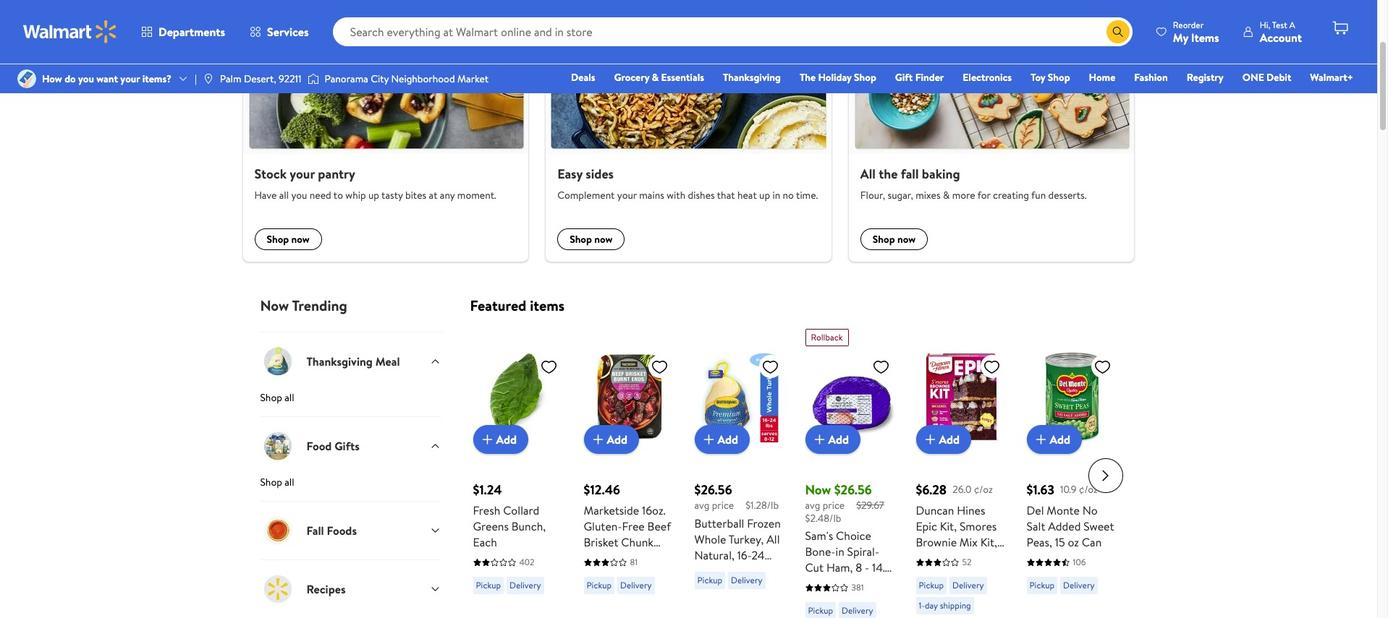Task type: describe. For each thing, give the bounding box(es) containing it.
sam's
[[805, 529, 833, 544]]

$29.67
[[856, 499, 884, 513]]

added
[[1048, 519, 1081, 535]]

your inside stock your pantry have all you need to whip up tasty bites at any moment.
[[290, 165, 315, 183]]

all inside stock your pantry have all you need to whip up tasty bites at any moment.
[[279, 188, 289, 203]]

frozen
[[747, 516, 781, 532]]

del monte no salt added sweet peas, 15 oz can image
[[1027, 353, 1117, 443]]

0 horizontal spatial your
[[120, 72, 140, 86]]

easy
[[557, 165, 583, 183]]

lb
[[805, 576, 814, 592]]

cart contains 0 items total amount $0.00 image
[[1332, 20, 1349, 37]]

up for complement
[[759, 188, 770, 203]]

lbs.,
[[694, 564, 713, 580]]

fresh
[[473, 503, 500, 519]]

product group containing $12.46
[[584, 324, 674, 619]]

baking
[[922, 165, 960, 183]]

pantry
[[318, 165, 355, 183]]

up for pantry
[[368, 188, 379, 203]]

shop inside stock your pantry list item
[[267, 233, 289, 247]]

trending
[[292, 296, 347, 316]]

city
[[371, 72, 389, 86]]

fun
[[1031, 188, 1046, 203]]

smoked
[[584, 583, 624, 599]]

-
[[865, 560, 869, 576]]

52
[[962, 557, 972, 569]]

duncan hines epic kit, smores brownie mix kit, 24.16 oz. image
[[916, 353, 1006, 443]]

sweet
[[1084, 519, 1114, 535]]

in for sides
[[773, 188, 780, 203]]

items?
[[142, 72, 172, 86]]

delivery down 106
[[1063, 580, 1095, 592]]

$12.46 marketside 16oz. gluten-free beef brisket chunk burnt ends in sauce-naturally smoked
[[584, 482, 671, 599]]

desert,
[[244, 72, 276, 86]]

fashion link
[[1128, 69, 1174, 85]]

24.16
[[916, 551, 941, 567]]

add to cart image for 'sam's choice bone-in spiral-cut ham, 8 - 14.6 lb' image
[[811, 432, 828, 449]]

0 horizontal spatial you
[[78, 72, 94, 86]]

delivery down "52"
[[953, 580, 984, 592]]

thanksgiving meal
[[307, 354, 400, 370]]

add button for marketside 16oz. gluten-free beef brisket chunk burnt ends in sauce-naturally smoked
[[584, 426, 639, 455]]

deals
[[571, 70, 595, 85]]

recipes button
[[260, 560, 441, 619]]

delivery down 402 at the left
[[510, 580, 541, 592]]

items
[[1191, 29, 1219, 45]]

$1.24 fresh collard greens bunch, each
[[473, 482, 546, 551]]

creating
[[993, 188, 1029, 203]]

debit
[[1267, 70, 1291, 85]]

foods
[[327, 523, 357, 539]]

heat
[[737, 188, 757, 203]]

toy shop
[[1031, 70, 1070, 85]]

¢/oz for $6.28
[[974, 483, 993, 497]]

shop now for your
[[570, 233, 613, 247]]

$12.46
[[584, 482, 620, 500]]

how
[[42, 72, 62, 86]]

now for baking
[[897, 233, 916, 247]]

list containing stock your pantry
[[234, 0, 1143, 262]]

delivery down 381
[[842, 605, 873, 618]]

one debit
[[1243, 70, 1291, 85]]

you inside stock your pantry have all you need to whip up tasty bites at any moment.
[[291, 188, 307, 203]]

gift finder link
[[889, 69, 951, 85]]

to
[[334, 188, 343, 203]]

shop now for have
[[267, 233, 310, 247]]

desserts.
[[1048, 188, 1087, 203]]

departments button
[[129, 14, 237, 49]]

departments
[[159, 24, 225, 40]]

shop all for thanksgiving meal
[[260, 391, 294, 406]]

no
[[783, 188, 794, 203]]

tasty
[[381, 188, 403, 203]]

ends
[[615, 551, 639, 567]]

spiral-
[[847, 544, 879, 560]]

thanksgiving meal button
[[260, 332, 441, 391]]

natural,
[[694, 548, 735, 564]]

now for your
[[594, 233, 613, 247]]

next slide for product carousel list image
[[1088, 459, 1123, 494]]

grocery
[[614, 70, 649, 85]]

add to cart image for $1.24
[[479, 432, 496, 449]]

hines
[[957, 503, 985, 519]]

12
[[763, 564, 773, 580]]

$2.48/lb
[[805, 512, 841, 526]]

16-
[[737, 548, 752, 564]]

6 add button from the left
[[1027, 426, 1082, 455]]

can
[[1082, 535, 1102, 551]]

6 add from the left
[[1050, 432, 1071, 448]]

Walmart Site-Wide search field
[[333, 17, 1133, 46]]

services
[[267, 24, 309, 40]]

time.
[[796, 188, 818, 203]]

$1.63
[[1027, 482, 1054, 500]]

that
[[717, 188, 735, 203]]

burnt
[[584, 551, 612, 567]]

mains
[[639, 188, 664, 203]]

|
[[195, 72, 197, 86]]

shop all link for gifts
[[260, 476, 441, 502]]

add for fresh collard greens bunch, each
[[496, 432, 517, 448]]

product group containing $26.56
[[694, 324, 785, 619]]

with
[[667, 188, 686, 203]]

butterball frozen whole turkey, all natural, 16-24 lbs., serves 8-12 image
[[694, 353, 785, 443]]

electronics
[[963, 70, 1012, 85]]

search icon image
[[1112, 26, 1124, 38]]

account
[[1260, 29, 1302, 45]]

now for have
[[291, 233, 310, 247]]

81
[[630, 557, 638, 569]]

add to favorites list, sam's choice bone-in spiral-cut ham, 8 - 14.6 lb image
[[873, 358, 890, 377]]

add to cart image for $12.46
[[590, 432, 607, 449]]

clear search field text image
[[1089, 26, 1101, 37]]

stock your pantry list item
[[234, 0, 537, 262]]

essentials
[[661, 70, 704, 85]]

walmart image
[[23, 20, 117, 43]]

$26.56 avg price
[[694, 482, 734, 513]]

add button for fresh collard greens bunch, each
[[473, 426, 528, 455]]

add button for duncan hines epic kit, smores brownie mix kit, 24.16 oz.
[[916, 426, 971, 455]]

more
[[952, 188, 975, 203]]

day
[[925, 600, 938, 613]]

at
[[429, 188, 438, 203]]

0 horizontal spatial kit,
[[940, 519, 957, 535]]

delivery left '12'
[[731, 575, 763, 587]]

any
[[440, 188, 455, 203]]

complement
[[557, 188, 615, 203]]

$6.28
[[916, 482, 947, 500]]

deals link
[[565, 69, 602, 85]]

moment.
[[457, 188, 496, 203]]

16oz.
[[642, 503, 666, 519]]

shop inside easy sides list item
[[570, 233, 592, 247]]

$6.28 26.0 ¢/oz duncan hines epic kit, smores brownie mix kit, 24.16 oz.
[[916, 482, 997, 567]]

gifts
[[335, 439, 360, 455]]

pickup down each
[[476, 580, 501, 592]]

product group containing now $26.56
[[805, 324, 896, 619]]

mixes
[[916, 188, 941, 203]]

product group containing $1.24
[[473, 324, 563, 619]]

all the fall baking list item
[[840, 0, 1143, 262]]

product group containing $6.28
[[916, 324, 1006, 619]]



Task type: vqa. For each thing, say whether or not it's contained in the screenshot.
Health & wellness link
no



Task type: locate. For each thing, give the bounding box(es) containing it.
15
[[1055, 535, 1065, 551]]

1 horizontal spatial kit,
[[980, 535, 997, 551]]

now $26.56 avg price
[[805, 482, 872, 513]]

2 horizontal spatial now
[[897, 233, 916, 247]]

92211
[[279, 72, 302, 86]]

add to favorites list, fresh collard greens bunch, each image
[[540, 358, 558, 377]]

sam's choice bone-in spiral- cut ham, 8 - 14.6 lb
[[805, 529, 891, 592]]

2 horizontal spatial shop now
[[873, 233, 916, 247]]

& inside all the fall baking flour, sugar, mixes & more for creating fun desserts.
[[943, 188, 950, 203]]

2 add button from the left
[[584, 426, 639, 455]]

¢/oz for $1.63
[[1079, 483, 1098, 497]]

1 horizontal spatial price
[[823, 499, 845, 513]]

you
[[78, 72, 94, 86], [291, 188, 307, 203]]

2 product group from the left
[[584, 324, 674, 619]]

add to cart image
[[811, 432, 828, 449], [1032, 432, 1050, 449]]

want
[[96, 72, 118, 86]]

the
[[800, 70, 816, 85]]

2 add to cart image from the left
[[590, 432, 607, 449]]

 image right 92211
[[307, 72, 319, 86]]

0 horizontal spatial $26.56
[[694, 482, 732, 500]]

2 horizontal spatial your
[[617, 188, 637, 203]]

add up now $26.56 avg price
[[828, 432, 849, 448]]

pickup down 'natural,'
[[697, 575, 722, 587]]

all inside all the fall baking flour, sugar, mixes & more for creating fun desserts.
[[860, 165, 876, 183]]

1 horizontal spatial all
[[860, 165, 876, 183]]

in right 81
[[641, 551, 650, 567]]

1 vertical spatial &
[[943, 188, 950, 203]]

monte
[[1047, 503, 1080, 519]]

0 horizontal spatial price
[[712, 499, 734, 513]]

add to cart image for $6.28
[[922, 432, 939, 449]]

now up $2.48/lb
[[805, 482, 831, 500]]

up right heat
[[759, 188, 770, 203]]

0 horizontal spatial up
[[368, 188, 379, 203]]

marketside 16oz. gluten-free beef brisket chunk burnt ends in sauce-naturally smoked image
[[584, 353, 674, 443]]

¢/oz inside $1.63 10.9 ¢/oz del monte no salt added sweet peas, 15 oz can
[[1079, 483, 1098, 497]]

$26.56 up butterball
[[694, 482, 732, 500]]

shop now down complement
[[570, 233, 613, 247]]

1 vertical spatial now
[[805, 482, 831, 500]]

1 price from the left
[[712, 499, 734, 513]]

Search search field
[[333, 17, 1133, 46]]

all inside butterball frozen whole turkey, all natural, 16-24 lbs., serves 8-12
[[767, 532, 780, 548]]

avg inside $26.56 avg price
[[694, 499, 710, 513]]

fresh collard greens bunch, each image
[[473, 353, 563, 443]]

 image for panorama
[[307, 72, 319, 86]]

$29.67 $2.48/lb
[[805, 499, 884, 526]]

5 add button from the left
[[916, 426, 971, 455]]

add up $1.24
[[496, 432, 517, 448]]

0 vertical spatial you
[[78, 72, 94, 86]]

$1.24
[[473, 482, 502, 500]]

thanksgiving link
[[717, 69, 787, 85]]

stock
[[254, 165, 287, 183]]

1 horizontal spatial thanksgiving
[[723, 70, 781, 85]]

thanksgiving inside dropdown button
[[307, 354, 373, 370]]

in inside sam's choice bone-in spiral- cut ham, 8 - 14.6 lb
[[836, 544, 844, 560]]

turkey,
[[729, 532, 764, 548]]

2 $26.56 from the left
[[834, 482, 872, 500]]

dishes
[[688, 188, 715, 203]]

1 horizontal spatial you
[[291, 188, 307, 203]]

mix
[[960, 535, 978, 551]]

381
[[852, 582, 864, 594]]

no
[[1083, 503, 1098, 519]]

salt
[[1027, 519, 1045, 535]]

 image left how
[[17, 69, 36, 88]]

easy sides list item
[[537, 0, 840, 262]]

add button up $1.24
[[473, 426, 528, 455]]

add for duncan hines epic kit, smores brownie mix kit, 24.16 oz.
[[939, 432, 960, 448]]

0 horizontal spatial now
[[260, 296, 289, 316]]

3 now from the left
[[897, 233, 916, 247]]

panorama
[[325, 72, 368, 86]]

all left the the
[[860, 165, 876, 183]]

avg up sam's
[[805, 499, 820, 513]]

0 horizontal spatial shop now
[[267, 233, 310, 247]]

pickup down 'lb'
[[808, 605, 833, 618]]

gluten-
[[584, 519, 622, 535]]

free
[[622, 519, 645, 535]]

bunch,
[[512, 519, 546, 535]]

shop inside all the fall baking list item
[[873, 233, 895, 247]]

you right do
[[78, 72, 94, 86]]

add up 10.9
[[1050, 432, 1071, 448]]

2 price from the left
[[823, 499, 845, 513]]

add to cart image up $1.24
[[479, 432, 496, 449]]

choice
[[836, 529, 871, 544]]

1 product group from the left
[[473, 324, 563, 619]]

add button up $26.56 avg price
[[694, 426, 750, 455]]

up inside easy sides complement your mains with dishes that heat up in no time.
[[759, 188, 770, 203]]

all the fall baking flour, sugar, mixes & more for creating fun desserts.
[[860, 165, 1087, 203]]

1 shop now from the left
[[267, 233, 310, 247]]

1 add to cart image from the left
[[479, 432, 496, 449]]

1 horizontal spatial ¢/oz
[[1079, 483, 1098, 497]]

1 horizontal spatial shop now
[[570, 233, 613, 247]]

0 horizontal spatial all
[[767, 532, 780, 548]]

thanksgiving inside 'link'
[[723, 70, 781, 85]]

1 horizontal spatial  image
[[307, 72, 319, 86]]

$26.56 up $2.48/lb
[[834, 482, 872, 500]]

fall
[[307, 523, 324, 539]]

26.0
[[953, 483, 972, 497]]

2 add to cart image from the left
[[1032, 432, 1050, 449]]

$1.63 10.9 ¢/oz del monte no salt added sweet peas, 15 oz can
[[1027, 482, 1114, 551]]

electronics link
[[956, 69, 1018, 85]]

2 now from the left
[[594, 233, 613, 247]]

1 avg from the left
[[694, 499, 710, 513]]

1 up from the left
[[368, 188, 379, 203]]

1 vertical spatial you
[[291, 188, 307, 203]]

now left trending
[[260, 296, 289, 316]]

add button up $6.28
[[916, 426, 971, 455]]

add to cart image up $12.46
[[590, 432, 607, 449]]

1 horizontal spatial $26.56
[[834, 482, 872, 500]]

$26.56 inside $26.56 avg price
[[694, 482, 732, 500]]

1 vertical spatial shop all
[[260, 476, 294, 490]]

add up $12.46
[[607, 432, 628, 448]]

1 horizontal spatial avg
[[805, 499, 820, 513]]

grocery & essentials link
[[608, 69, 711, 85]]

shop all for food gifts
[[260, 476, 294, 490]]

5 product group from the left
[[916, 324, 1006, 619]]

4 add to cart image from the left
[[922, 432, 939, 449]]

1 vertical spatial all
[[285, 391, 294, 406]]

home
[[1089, 70, 1116, 85]]

reorder my items
[[1173, 18, 1219, 45]]

in inside $12.46 marketside 16oz. gluten-free beef brisket chunk burnt ends in sauce-naturally smoked
[[641, 551, 650, 567]]

¢/oz inside the $6.28 26.0 ¢/oz duncan hines epic kit, smores brownie mix kit, 24.16 oz.
[[974, 483, 993, 497]]

add to favorites list, butterball frozen whole turkey, all natural, 16-24 lbs., serves 8-12 image
[[762, 358, 779, 377]]

0 horizontal spatial thanksgiving
[[307, 354, 373, 370]]

add for marketside 16oz. gluten-free beef brisket chunk burnt ends in sauce-naturally smoked
[[607, 432, 628, 448]]

thanksgiving for thanksgiving meal
[[307, 354, 373, 370]]

the holiday shop link
[[793, 69, 883, 85]]

2 vertical spatial all
[[285, 476, 294, 490]]

1 vertical spatial shop all link
[[260, 476, 441, 502]]

$1.28/lb
[[746, 499, 779, 513]]

& left more
[[943, 188, 950, 203]]

shop all link down thanksgiving meal
[[260, 391, 441, 417]]

shop now inside all the fall baking list item
[[873, 233, 916, 247]]

shop now for baking
[[873, 233, 916, 247]]

all for food
[[285, 476, 294, 490]]

2 ¢/oz from the left
[[1079, 483, 1098, 497]]

&
[[652, 70, 659, 85], [943, 188, 950, 203]]

0 vertical spatial now
[[260, 296, 289, 316]]

kit, right epic
[[940, 519, 957, 535]]

1 horizontal spatial now
[[594, 233, 613, 247]]

kit, right mix
[[980, 535, 997, 551]]

ham,
[[827, 560, 853, 576]]

2 vertical spatial your
[[617, 188, 637, 203]]

2 shop now from the left
[[570, 233, 613, 247]]

delivery down 81
[[620, 580, 652, 592]]

0 vertical spatial all
[[279, 188, 289, 203]]

easy sides complement your mains with dishes that heat up in no time.
[[557, 165, 818, 203]]

all for thanksgiving
[[285, 391, 294, 406]]

1 $26.56 from the left
[[694, 482, 732, 500]]

up right whip
[[368, 188, 379, 203]]

in
[[773, 188, 780, 203], [836, 544, 844, 560], [641, 551, 650, 567]]

3 shop now from the left
[[873, 233, 916, 247]]

0 horizontal spatial avg
[[694, 499, 710, 513]]

in left spiral- on the right of the page
[[836, 544, 844, 560]]

fall
[[901, 165, 919, 183]]

add button up 10.9
[[1027, 426, 1082, 455]]

your right want
[[120, 72, 140, 86]]

1 horizontal spatial &
[[943, 188, 950, 203]]

add to cart image
[[479, 432, 496, 449], [590, 432, 607, 449], [700, 432, 718, 449], [922, 432, 939, 449]]

1 vertical spatial all
[[767, 532, 780, 548]]

price up butterball
[[712, 499, 734, 513]]

1 horizontal spatial now
[[805, 482, 831, 500]]

serves
[[716, 564, 749, 580]]

 image
[[17, 69, 36, 88], [307, 72, 319, 86]]

1 horizontal spatial in
[[773, 188, 780, 203]]

2 up from the left
[[759, 188, 770, 203]]

hi, test a account
[[1260, 18, 1302, 45]]

add to favorites list, duncan hines epic kit, smores brownie mix kit, 24.16 oz. image
[[983, 358, 1001, 377]]

0 horizontal spatial ¢/oz
[[974, 483, 993, 497]]

thanksgiving for thanksgiving
[[723, 70, 781, 85]]

pickup down peas, at the right of the page
[[1030, 580, 1055, 592]]

toy
[[1031, 70, 1045, 85]]

list
[[234, 0, 1143, 262]]

& right grocery
[[652, 70, 659, 85]]

add button up $12.46
[[584, 426, 639, 455]]

add up 26.0
[[939, 432, 960, 448]]

the
[[879, 165, 898, 183]]

0 horizontal spatial  image
[[17, 69, 36, 88]]

add button for butterball frozen whole turkey, all natural, 16-24 lbs., serves 8-12
[[694, 426, 750, 455]]

neighborhood
[[391, 72, 455, 86]]

1 shop all link from the top
[[260, 391, 441, 417]]

pickup up the day
[[919, 580, 944, 592]]

0 vertical spatial all
[[860, 165, 876, 183]]

shop all link down 'gifts'
[[260, 476, 441, 502]]

add to cart image up $6.28
[[922, 432, 939, 449]]

0 vertical spatial your
[[120, 72, 140, 86]]

now down complement
[[594, 233, 613, 247]]

3 add button from the left
[[694, 426, 750, 455]]

3 product group from the left
[[694, 324, 785, 619]]

0 vertical spatial shop all
[[260, 391, 294, 406]]

now down need
[[291, 233, 310, 247]]

a
[[1290, 18, 1295, 31]]

0 vertical spatial shop all link
[[260, 391, 441, 417]]

up inside stock your pantry have all you need to whip up tasty bites at any moment.
[[368, 188, 379, 203]]

you left need
[[291, 188, 307, 203]]

now for now $26.56 avg price
[[805, 482, 831, 500]]

your inside easy sides complement your mains with dishes that heat up in no time.
[[617, 188, 637, 203]]

up
[[368, 188, 379, 203], [759, 188, 770, 203]]

avg inside now $26.56 avg price
[[805, 499, 820, 513]]

registry link
[[1180, 69, 1230, 85]]

¢/oz right 26.0
[[974, 483, 993, 497]]

grocery & essentials
[[614, 70, 704, 85]]

pickup down burnt
[[587, 580, 612, 592]]

6 product group from the left
[[1027, 324, 1117, 619]]

1 add from the left
[[496, 432, 517, 448]]

test
[[1272, 18, 1287, 31]]

add up $26.56 avg price
[[718, 432, 738, 448]]

1 horizontal spatial up
[[759, 188, 770, 203]]

shop now down have
[[267, 233, 310, 247]]

kit,
[[940, 519, 957, 535], [980, 535, 997, 551]]

gift finder
[[895, 70, 944, 85]]

1 add to cart image from the left
[[811, 432, 828, 449]]

2 horizontal spatial in
[[836, 544, 844, 560]]

marketside
[[584, 503, 639, 519]]

now inside now $26.56 avg price
[[805, 482, 831, 500]]

1 ¢/oz from the left
[[974, 483, 993, 497]]

toy shop link
[[1024, 69, 1077, 85]]

reorder
[[1173, 18, 1204, 31]]

walmart+
[[1310, 70, 1353, 85]]

2 shop all link from the top
[[260, 476, 441, 502]]

0 vertical spatial thanksgiving
[[723, 70, 781, 85]]

3 add to cart image from the left
[[700, 432, 718, 449]]

brownie
[[916, 535, 957, 551]]

your up need
[[290, 165, 315, 183]]

your left mains
[[617, 188, 637, 203]]

 image
[[203, 73, 214, 85]]

¢/oz right 10.9
[[1079, 483, 1098, 497]]

services button
[[237, 14, 321, 49]]

2 shop all from the top
[[260, 476, 294, 490]]

in for marketside
[[641, 551, 650, 567]]

walmart+ link
[[1304, 69, 1360, 85]]

8
[[856, 560, 862, 576]]

shop all link for meal
[[260, 391, 441, 417]]

2 avg from the left
[[805, 499, 820, 513]]

0 horizontal spatial in
[[641, 551, 650, 567]]

1 shop all from the top
[[260, 391, 294, 406]]

thanksgiving down walmart site-wide "search box"
[[723, 70, 781, 85]]

0 horizontal spatial add to cart image
[[811, 432, 828, 449]]

oz.
[[943, 551, 957, 567]]

gift
[[895, 70, 913, 85]]

all right 24
[[767, 532, 780, 548]]

add to favorites list, marketside 16oz. gluten-free beef brisket chunk burnt ends in sauce-naturally smoked image
[[651, 358, 668, 377]]

8-
[[752, 564, 763, 580]]

add to cart image up now $26.56 avg price
[[811, 432, 828, 449]]

add to cart image up $1.63
[[1032, 432, 1050, 449]]

0 horizontal spatial now
[[291, 233, 310, 247]]

all
[[860, 165, 876, 183], [767, 532, 780, 548]]

shop now down the sugar,
[[873, 233, 916, 247]]

now inside easy sides list item
[[594, 233, 613, 247]]

in inside easy sides complement your mains with dishes that heat up in no time.
[[773, 188, 780, 203]]

price inside now $26.56 avg price
[[823, 499, 845, 513]]

 image for how
[[17, 69, 36, 88]]

product group containing $1.63
[[1027, 324, 1117, 619]]

106
[[1073, 557, 1086, 569]]

0 vertical spatial &
[[652, 70, 659, 85]]

add button up now $26.56 avg price
[[805, 426, 861, 455]]

need
[[310, 188, 331, 203]]

5 add from the left
[[939, 432, 960, 448]]

add to favorites list, del monte no salt added sweet peas, 15 oz can image
[[1094, 358, 1111, 377]]

panorama city neighborhood market
[[325, 72, 489, 86]]

sam's choice bone-in spiral-cut ham, 8 - 14.6 lb image
[[805, 353, 896, 443]]

in left the no
[[773, 188, 780, 203]]

price inside $26.56 avg price
[[712, 499, 734, 513]]

now inside all the fall baking list item
[[897, 233, 916, 247]]

shipping
[[940, 600, 971, 613]]

402
[[519, 557, 534, 569]]

greens
[[473, 519, 509, 535]]

$26.56
[[694, 482, 732, 500], [834, 482, 872, 500]]

$26.56 inside now $26.56 avg price
[[834, 482, 872, 500]]

my
[[1173, 29, 1188, 45]]

1 vertical spatial your
[[290, 165, 315, 183]]

1 horizontal spatial your
[[290, 165, 315, 183]]

4 product group from the left
[[805, 324, 896, 619]]

price
[[712, 499, 734, 513], [823, 499, 845, 513]]

registry
[[1187, 70, 1224, 85]]

add to cart image up $26.56 avg price
[[700, 432, 718, 449]]

0 horizontal spatial &
[[652, 70, 659, 85]]

avg up butterball
[[694, 499, 710, 513]]

now for now trending
[[260, 296, 289, 316]]

shop now inside stock your pantry list item
[[267, 233, 310, 247]]

naturally
[[618, 567, 663, 583]]

palm desert, 92211
[[220, 72, 302, 86]]

market
[[457, 72, 489, 86]]

add for butterball frozen whole turkey, all natural, 16-24 lbs., serves 8-12
[[718, 432, 738, 448]]

3 add from the left
[[718, 432, 738, 448]]

price up sam's
[[823, 499, 845, 513]]

thanksgiving left meal
[[307, 354, 373, 370]]

product group
[[473, 324, 563, 619], [584, 324, 674, 619], [694, 324, 785, 619], [805, 324, 896, 619], [916, 324, 1006, 619], [1027, 324, 1117, 619]]

add to cart image for del monte no salt added sweet peas, 15 oz can image
[[1032, 432, 1050, 449]]

1 now from the left
[[291, 233, 310, 247]]

1 vertical spatial thanksgiving
[[307, 354, 373, 370]]

shop all
[[260, 391, 294, 406], [260, 476, 294, 490]]

shop now inside easy sides list item
[[570, 233, 613, 247]]

now down the sugar,
[[897, 233, 916, 247]]

1 add button from the left
[[473, 426, 528, 455]]

4 add button from the left
[[805, 426, 861, 455]]

rollback
[[811, 332, 843, 344]]

4 add from the left
[[828, 432, 849, 448]]

2 add from the left
[[607, 432, 628, 448]]

now inside stock your pantry list item
[[291, 233, 310, 247]]

1 horizontal spatial add to cart image
[[1032, 432, 1050, 449]]



